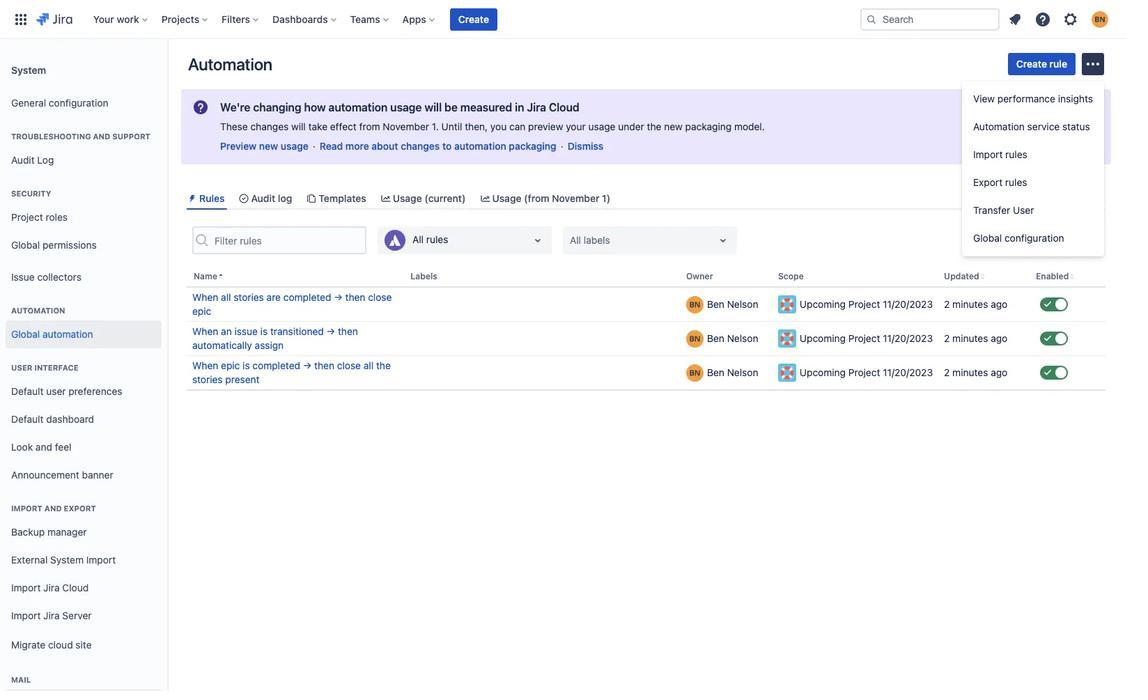 Task type: vqa. For each thing, say whether or not it's contained in the screenshot.
second the Upcoming Project 11/20/2023 from the top
yes



Task type: locate. For each thing, give the bounding box(es) containing it.
changes down 1.
[[401, 140, 440, 152]]

migrate cloud site link
[[6, 630, 162, 661]]

create for create rule
[[1017, 58, 1047, 70]]

usage for usage (from november 1)
[[492, 192, 522, 204]]

1 horizontal spatial cloud
[[549, 101, 580, 114]]

automation up from
[[329, 101, 388, 114]]

jira image
[[36, 11, 72, 28], [36, 11, 72, 28]]

all inside when epic is completed → then close all the stories present
[[364, 360, 374, 372]]

owner
[[686, 271, 713, 282]]

automation
[[188, 54, 272, 74], [973, 121, 1025, 132], [11, 306, 65, 315]]

nelson for when epic is completed → then close all the stories present
[[727, 367, 758, 379]]

default user preferences link
[[6, 378, 162, 406]]

0 vertical spatial cloud
[[549, 101, 580, 114]]

default for default user preferences
[[11, 385, 44, 397]]

1 vertical spatial november
[[552, 192, 600, 204]]

and inside user interface group
[[35, 441, 52, 453]]

user up global configuration
[[1013, 204, 1034, 216]]

all left labels
[[570, 234, 581, 246]]

global for global automation
[[11, 328, 40, 340]]

ben nelson image
[[686, 330, 704, 347], [686, 364, 704, 382]]

2 usage from the left
[[492, 192, 522, 204]]

project
[[11, 211, 43, 223], [849, 298, 880, 310], [849, 333, 880, 344], [849, 367, 880, 379]]

import down external
[[11, 582, 41, 593]]

user left interface
[[11, 363, 32, 372]]

0 horizontal spatial user
[[11, 363, 32, 372]]

2 open image from the left
[[715, 232, 732, 249]]

status
[[1063, 121, 1090, 132]]

transfer user
[[973, 204, 1034, 216]]

1 nelson from the top
[[727, 298, 758, 310]]

1 vertical spatial packaging
[[509, 140, 557, 152]]

then for transitioned
[[338, 326, 358, 337]]

1 when from the top
[[192, 291, 218, 303]]

nelson for when all stories are completed → then close epic
[[727, 298, 758, 310]]

tab list
[[181, 187, 1111, 210]]

we're
[[220, 101, 251, 114]]

import rules
[[973, 148, 1028, 160]]

when inside 'when an issue is transitioned → then automatically assign'
[[192, 326, 218, 337]]

backup
[[11, 526, 45, 538]]

and for troubleshooting
[[93, 132, 110, 141]]

audit for audit log
[[251, 192, 275, 204]]

new right preview
[[259, 140, 278, 152]]

→ down when an issue is transitioned → then automatically assign link
[[303, 360, 312, 372]]

audit log link
[[6, 146, 162, 174]]

import inside import rules button
[[973, 148, 1003, 160]]

troubleshooting and support
[[11, 132, 150, 141]]

1 upcoming from the top
[[800, 298, 846, 310]]

import down the backup manager link
[[86, 554, 116, 566]]

migrate cloud site
[[11, 639, 92, 651]]

new right under
[[664, 121, 683, 132]]

banner
[[0, 0, 1125, 39]]

0 horizontal spatial cloud
[[62, 582, 89, 593]]

system inside import and export group
[[50, 554, 84, 566]]

1 vertical spatial jira
[[43, 582, 60, 593]]

1 horizontal spatial open image
[[715, 232, 732, 249]]

0 horizontal spatial epic
[[192, 305, 211, 317]]

1 vertical spatial ben nelson
[[707, 333, 758, 344]]

new inside we're changing how automation usage will be measured in jira cloud these changes will take effect from november 1. until then, you can preview your usage under the new packaging model.
[[664, 121, 683, 132]]

look
[[11, 441, 33, 453]]

usage up dismiss
[[588, 121, 616, 132]]

ben nelson image for when an issue is transitioned → then automatically assign
[[686, 330, 704, 347]]

0 vertical spatial ago
[[991, 298, 1008, 310]]

the
[[647, 121, 662, 132], [376, 360, 391, 372]]

1 horizontal spatial usage
[[492, 192, 522, 204]]

rules inside export rules button
[[1005, 176, 1027, 188]]

upcoming project 11/20/2023
[[800, 298, 933, 310], [800, 333, 933, 344], [800, 367, 933, 379]]

0 horizontal spatial close
[[337, 360, 361, 372]]

upcoming for when an issue is transitioned → then automatically assign
[[800, 333, 846, 344]]

audit right audit log icon
[[251, 192, 275, 204]]

issue
[[11, 271, 35, 283]]

when down automatically
[[192, 360, 218, 372]]

when for when an issue is transitioned → then automatically assign
[[192, 326, 218, 337]]

user
[[1013, 204, 1034, 216], [11, 363, 32, 372]]

0 horizontal spatial configuration
[[49, 97, 108, 108]]

november up preview new usage · read more about changes to automation packaging · dismiss
[[383, 121, 429, 132]]

rules image
[[187, 193, 198, 204]]

0 horizontal spatial create
[[458, 13, 489, 25]]

when inside when all stories are completed → then close epic
[[192, 291, 218, 303]]

import and export group
[[6, 489, 162, 665]]

2 nelson from the top
[[727, 333, 758, 344]]

audit log image
[[239, 193, 250, 204]]

november inside tab list
[[552, 192, 600, 204]]

then for completed
[[345, 291, 365, 303]]

3 nelson from the top
[[727, 367, 758, 379]]

global automation link
[[6, 321, 162, 348]]

help image
[[1035, 11, 1051, 28]]

1 vertical spatial default
[[11, 413, 44, 425]]

11/20/2023 for when an issue is transitioned → then automatically assign
[[883, 333, 933, 344]]

→ inside when all stories are completed → then close epic
[[334, 291, 343, 303]]

global inside automation 'group'
[[11, 328, 40, 340]]

upcoming project 11/20/2023 for when epic is completed → then close all the stories present
[[800, 367, 933, 379]]

external system import
[[11, 554, 116, 566]]

2 ben from the top
[[707, 333, 725, 344]]

security
[[11, 189, 51, 198]]

0 horizontal spatial open image
[[530, 232, 546, 249]]

configuration down transfer user button
[[1005, 232, 1064, 244]]

then inside when all stories are completed → then close epic
[[345, 291, 365, 303]]

2 horizontal spatial automation
[[454, 140, 506, 152]]

and left support
[[93, 132, 110, 141]]

when inside when epic is completed → then close all the stories present
[[192, 360, 218, 372]]

permissions
[[43, 239, 97, 251]]

when an issue is transitioned → then automatically assign link
[[192, 325, 399, 353]]

packaging down 'preview' on the top
[[509, 140, 557, 152]]

the inside when epic is completed → then close all the stories present
[[376, 360, 391, 372]]

create right apps dropdown button
[[458, 13, 489, 25]]

1 vertical spatial cloud
[[62, 582, 89, 593]]

audit inside tab list
[[251, 192, 275, 204]]

0 horizontal spatial system
[[11, 64, 46, 76]]

is
[[260, 326, 268, 337], [243, 360, 250, 372]]

usage right usage (from november 1) 'image'
[[492, 192, 522, 204]]

automation up import rules
[[973, 121, 1025, 132]]

2 2 minutes ago from the top
[[944, 333, 1008, 344]]

usage right usage (current) image on the top left of page
[[393, 192, 422, 204]]

usage
[[390, 101, 422, 114], [588, 121, 616, 132], [281, 140, 309, 152]]

in
[[515, 101, 524, 114]]

nelson
[[727, 298, 758, 310], [727, 333, 758, 344], [727, 367, 758, 379]]

import for import jira cloud
[[11, 582, 41, 593]]

1 vertical spatial and
[[35, 441, 52, 453]]

0 vertical spatial epic
[[192, 305, 211, 317]]

appswitcher icon image
[[13, 11, 29, 28]]

dashboards button
[[268, 8, 342, 30]]

completed inside when epic is completed → then close all the stories present
[[253, 360, 300, 372]]

when epic is completed → then close all the stories present link
[[192, 359, 399, 387]]

then inside when epic is completed → then close all the stories present
[[314, 360, 334, 372]]

2 vertical spatial nelson
[[727, 367, 758, 379]]

1 horizontal spatial automation
[[329, 101, 388, 114]]

0 horizontal spatial the
[[376, 360, 391, 372]]

1 ben nelson image from the top
[[686, 330, 704, 347]]

backup manager link
[[6, 518, 162, 546]]

1 vertical spatial 2 minutes ago
[[944, 333, 1008, 344]]

audit left log
[[11, 154, 35, 166]]

name
[[194, 271, 217, 282]]

1 vertical spatial automation
[[973, 121, 1025, 132]]

1 ben from the top
[[707, 298, 725, 310]]

2 vertical spatial automation
[[11, 306, 65, 315]]

announcement banner link
[[6, 461, 162, 489]]

all
[[413, 234, 424, 245], [570, 234, 581, 246]]

export
[[64, 504, 96, 513]]

and for import
[[44, 504, 62, 513]]

global up user interface
[[11, 328, 40, 340]]

· left read
[[313, 140, 316, 152]]

· left dismiss
[[561, 140, 564, 152]]

ben nelson image
[[686, 296, 704, 313]]

automation service status button
[[962, 113, 1104, 141]]

support
[[112, 132, 150, 141]]

cloud inside import and export group
[[62, 582, 89, 593]]

0 vertical spatial close
[[368, 291, 392, 303]]

1 vertical spatial ben
[[707, 333, 725, 344]]

create left 'rule'
[[1017, 58, 1047, 70]]

then right transitioned
[[338, 326, 358, 337]]

1 vertical spatial automation
[[454, 140, 506, 152]]

automation up interface
[[43, 328, 93, 340]]

upcoming project 11/20/2023 for when all stories are completed → then close epic
[[800, 298, 933, 310]]

import inside import jira server link
[[11, 609, 41, 621]]

epic up present
[[221, 360, 240, 372]]

system down manager
[[50, 554, 84, 566]]

close inside when epic is completed → then close all the stories present
[[337, 360, 361, 372]]

ben nelson image for when epic is completed → then close all the stories present
[[686, 364, 704, 382]]

general configuration link
[[6, 89, 162, 117]]

1 2 minutes ago from the top
[[944, 298, 1008, 310]]

1 vertical spatial epic
[[221, 360, 240, 372]]

view
[[973, 93, 995, 105]]

global inside security group
[[11, 239, 40, 251]]

1 vertical spatial configuration
[[1005, 232, 1064, 244]]

ben nelson for when all stories are completed → then close epic
[[707, 298, 758, 310]]

user interface
[[11, 363, 78, 372]]

ago for when epic is completed → then close all the stories present
[[991, 367, 1008, 379]]

ben for when all stories are completed → then close epic
[[707, 298, 725, 310]]

group
[[962, 81, 1104, 256]]

server
[[62, 609, 92, 621]]

0 vertical spatial create
[[458, 13, 489, 25]]

global inside button
[[973, 232, 1002, 244]]

configuration inside button
[[1005, 232, 1064, 244]]

import inside external system import link
[[86, 554, 116, 566]]

teams button
[[346, 8, 394, 30]]

0 vertical spatial nelson
[[727, 298, 758, 310]]

then down when an issue is transitioned → then automatically assign link
[[314, 360, 334, 372]]

november left 1)
[[552, 192, 600, 204]]

1 vertical spatial ago
[[991, 333, 1008, 344]]

3 2 from the top
[[944, 367, 950, 379]]

0 vertical spatial changes
[[250, 121, 289, 132]]

1 default from the top
[[11, 385, 44, 397]]

2 vertical spatial 2
[[944, 367, 950, 379]]

security group
[[6, 174, 162, 263]]

1 horizontal spatial ·
[[561, 140, 564, 152]]

then
[[345, 291, 365, 303], [338, 326, 358, 337], [314, 360, 334, 372]]

jira up import jira server
[[43, 582, 60, 593]]

2 ago from the top
[[991, 333, 1008, 344]]

preview
[[220, 140, 257, 152]]

1 vertical spatial nelson
[[727, 333, 758, 344]]

cloud up your
[[549, 101, 580, 114]]

import inside import jira cloud link
[[11, 582, 41, 593]]

0 vertical spatial configuration
[[49, 97, 108, 108]]

new
[[664, 121, 683, 132], [259, 140, 278, 152]]

1 horizontal spatial configuration
[[1005, 232, 1064, 244]]

completed down name button
[[283, 291, 331, 303]]

and inside group
[[44, 504, 62, 513]]

0 vertical spatial user
[[1013, 204, 1034, 216]]

look and feel
[[11, 441, 71, 453]]

2 ben nelson from the top
[[707, 333, 758, 344]]

0 horizontal spatial is
[[243, 360, 250, 372]]

2 horizontal spatial usage
[[588, 121, 616, 132]]

→ down name button
[[334, 291, 343, 303]]

0 vertical spatial automation
[[188, 54, 272, 74]]

your work button
[[89, 8, 153, 30]]

0 vertical spatial jira
[[527, 101, 546, 114]]

0 vertical spatial 2 minutes ago
[[944, 298, 1008, 310]]

1 11/20/2023 from the top
[[883, 298, 933, 310]]

project for when all stories are completed → then close epic
[[849, 298, 880, 310]]

1 minutes from the top
[[953, 298, 988, 310]]

epic down name
[[192, 305, 211, 317]]

2 11/20/2023 from the top
[[883, 333, 933, 344]]

more
[[346, 140, 369, 152]]

name button
[[187, 267, 405, 287]]

3 ben nelson from the top
[[707, 367, 758, 379]]

will left be
[[425, 101, 442, 114]]

all
[[221, 291, 231, 303], [364, 360, 374, 372]]

0 horizontal spatial november
[[383, 121, 429, 132]]

upcoming for when all stories are completed → then close epic
[[800, 298, 846, 310]]

and for look
[[35, 441, 52, 453]]

jira
[[527, 101, 546, 114], [43, 582, 60, 593], [43, 609, 60, 621]]

2 vertical spatial 11/20/2023
[[883, 367, 933, 379]]

0 vertical spatial and
[[93, 132, 110, 141]]

2 upcoming from the top
[[800, 333, 846, 344]]

announcement
[[11, 469, 79, 481]]

packaging left model.
[[685, 121, 732, 132]]

when for when epic is completed → then close all the stories present
[[192, 360, 218, 372]]

rules inside import rules button
[[1006, 148, 1028, 160]]

1 horizontal spatial close
[[368, 291, 392, 303]]

1 usage from the left
[[393, 192, 422, 204]]

jira for cloud
[[43, 582, 60, 593]]

import up export
[[973, 148, 1003, 160]]

3 minutes from the top
[[953, 367, 988, 379]]

0 vertical spatial upcoming project 11/20/2023
[[800, 298, 933, 310]]

1 horizontal spatial new
[[664, 121, 683, 132]]

1 vertical spatial close
[[337, 360, 361, 372]]

0 horizontal spatial changes
[[250, 121, 289, 132]]

import up backup
[[11, 504, 42, 513]]

usage up preview new usage · read more about changes to automation packaging · dismiss
[[390, 101, 422, 114]]

1 vertical spatial rules
[[1005, 176, 1027, 188]]

when left the an
[[192, 326, 218, 337]]

jira left server
[[43, 609, 60, 621]]

will
[[425, 101, 442, 114], [291, 121, 306, 132]]

ben nelson for when epic is completed → then close all the stories present
[[707, 367, 758, 379]]

rules up labels
[[426, 234, 448, 245]]

rules down automation service status
[[1006, 148, 1028, 160]]

1 2 from the top
[[944, 298, 950, 310]]

when down name
[[192, 291, 218, 303]]

Search field
[[861, 8, 1000, 30]]

all up labels
[[413, 234, 424, 245]]

you
[[491, 121, 507, 132]]

changes up preview new usage button
[[250, 121, 289, 132]]

1 horizontal spatial packaging
[[685, 121, 732, 132]]

minutes for when epic is completed → then close all the stories present
[[953, 367, 988, 379]]

stories left are
[[234, 291, 264, 303]]

→ inside 'when an issue is transitioned → then automatically assign'
[[327, 326, 335, 337]]

collectors
[[37, 271, 81, 283]]

when an issue is transitioned → then automatically assign
[[192, 326, 358, 351]]

2 upcoming project 11/20/2023 from the top
[[800, 333, 933, 344]]

cloud up server
[[62, 582, 89, 593]]

global for global configuration
[[973, 232, 1002, 244]]

when for when all stories are completed → then close epic
[[192, 291, 218, 303]]

usage (current) image
[[380, 193, 391, 204]]

→ inside when epic is completed → then close all the stories present
[[303, 360, 312, 372]]

all inside when all stories are completed → then close epic
[[221, 291, 231, 303]]

global down project roles
[[11, 239, 40, 251]]

dashboard
[[46, 413, 94, 425]]

usage for usage (current)
[[393, 192, 422, 204]]

then inside 'when an issue is transitioned → then automatically assign'
[[338, 326, 358, 337]]

completed inside when all stories are completed → then close epic
[[283, 291, 331, 303]]

1 vertical spatial 11/20/2023
[[883, 333, 933, 344]]

→
[[334, 291, 343, 303], [327, 326, 335, 337], [303, 360, 312, 372]]

audit log
[[251, 192, 292, 204]]

1 vertical spatial completed
[[253, 360, 300, 372]]

1 upcoming project 11/20/2023 from the top
[[800, 298, 933, 310]]

1 horizontal spatial system
[[50, 554, 84, 566]]

2 minutes from the top
[[953, 333, 988, 344]]

system up general
[[11, 64, 46, 76]]

2 vertical spatial then
[[314, 360, 334, 372]]

0 vertical spatial ben nelson image
[[686, 330, 704, 347]]

0 horizontal spatial all
[[221, 291, 231, 303]]

migrate
[[11, 639, 45, 651]]

epic
[[192, 305, 211, 317], [221, 360, 240, 372]]

and left feel
[[35, 441, 52, 453]]

transfer
[[973, 204, 1011, 216]]

jira right the in
[[527, 101, 546, 114]]

rules for all rules
[[426, 234, 448, 245]]

system
[[11, 64, 46, 76], [50, 554, 84, 566]]

and inside group
[[93, 132, 110, 141]]

november inside we're changing how automation usage will be measured in jira cloud these changes will take effect from november 1. until then, you can preview your usage under the new packaging model.
[[383, 121, 429, 132]]

import for import rules
[[973, 148, 1003, 160]]

is up present
[[243, 360, 250, 372]]

1 horizontal spatial will
[[425, 101, 442, 114]]

0 horizontal spatial automation
[[11, 306, 65, 315]]

3 when from the top
[[192, 360, 218, 372]]

1 horizontal spatial usage
[[390, 101, 422, 114]]

is inside 'when an issue is transitioned → then automatically assign'
[[260, 326, 268, 337]]

import rules button
[[962, 141, 1104, 169]]

usage down take
[[281, 140, 309, 152]]

until
[[442, 121, 462, 132]]

automation down then,
[[454, 140, 506, 152]]

→ right transitioned
[[327, 326, 335, 337]]

ben for when an issue is transitioned → then automatically assign
[[707, 333, 725, 344]]

stories left present
[[192, 374, 223, 385]]

roles
[[46, 211, 68, 223]]

3 2 minutes ago from the top
[[944, 367, 1008, 379]]

user interface group
[[6, 348, 162, 493]]

import up migrate
[[11, 609, 41, 621]]

1 vertical spatial upcoming
[[800, 333, 846, 344]]

cloud
[[48, 639, 73, 651]]

from
[[359, 121, 380, 132]]

1 vertical spatial changes
[[401, 140, 440, 152]]

2 2 from the top
[[944, 333, 950, 344]]

configuration up troubleshooting and support
[[49, 97, 108, 108]]

Filter rules field
[[210, 228, 365, 253]]

2 when from the top
[[192, 326, 218, 337]]

0 vertical spatial the
[[647, 121, 662, 132]]

0 vertical spatial packaging
[[685, 121, 732, 132]]

is up assign on the left
[[260, 326, 268, 337]]

3 11/20/2023 from the top
[[883, 367, 933, 379]]

1 vertical spatial stories
[[192, 374, 223, 385]]

automation inside button
[[973, 121, 1025, 132]]

project for when epic is completed → then close all the stories present
[[849, 367, 880, 379]]

3 upcoming project 11/20/2023 from the top
[[800, 367, 933, 379]]

completed
[[283, 291, 331, 303], [253, 360, 300, 372]]

global down transfer in the right top of the page
[[973, 232, 1002, 244]]

completed down assign on the left
[[253, 360, 300, 372]]

close inside when all stories are completed → then close epic
[[368, 291, 392, 303]]

upcoming
[[800, 298, 846, 310], [800, 333, 846, 344], [800, 367, 846, 379]]

minutes
[[953, 298, 988, 310], [953, 333, 988, 344], [953, 367, 988, 379]]

1 vertical spatial system
[[50, 554, 84, 566]]

1 horizontal spatial audit
[[251, 192, 275, 204]]

default left user
[[11, 385, 44, 397]]

1 horizontal spatial changes
[[401, 140, 440, 152]]

1 ago from the top
[[991, 298, 1008, 310]]

1 horizontal spatial is
[[260, 326, 268, 337]]

and up 'backup manager'
[[44, 504, 62, 513]]

2 ben nelson image from the top
[[686, 364, 704, 382]]

audit inside troubleshooting and support group
[[11, 154, 35, 166]]

0 vertical spatial is
[[260, 326, 268, 337]]

2 vertical spatial →
[[303, 360, 312, 372]]

0 vertical spatial 2
[[944, 298, 950, 310]]

1 open image from the left
[[530, 232, 546, 249]]

1 vertical spatial ben nelson image
[[686, 364, 704, 382]]

will left take
[[291, 121, 306, 132]]

0 vertical spatial automation
[[329, 101, 388, 114]]

1 vertical spatial minutes
[[953, 333, 988, 344]]

1 ben nelson from the top
[[707, 298, 758, 310]]

0 horizontal spatial automation
[[43, 328, 93, 340]]

1 horizontal spatial user
[[1013, 204, 1034, 216]]

november
[[383, 121, 429, 132], [552, 192, 600, 204]]

1 vertical spatial when
[[192, 326, 218, 337]]

search image
[[866, 14, 877, 25]]

3 ago from the top
[[991, 367, 1008, 379]]

1 vertical spatial the
[[376, 360, 391, 372]]

0 horizontal spatial audit
[[11, 154, 35, 166]]

default for default dashboard
[[11, 413, 44, 425]]

1 vertical spatial is
[[243, 360, 250, 372]]

1 vertical spatial upcoming project 11/20/2023
[[800, 333, 933, 344]]

user inside button
[[1013, 204, 1034, 216]]

create inside the primary element
[[458, 13, 489, 25]]

3 ben from the top
[[707, 367, 725, 379]]

1 vertical spatial audit
[[251, 192, 275, 204]]

automation up we're
[[188, 54, 272, 74]]

2 vertical spatial ago
[[991, 367, 1008, 379]]

open image
[[530, 232, 546, 249], [715, 232, 732, 249]]

settings image
[[1063, 11, 1079, 28]]

1 vertical spatial create
[[1017, 58, 1047, 70]]

your profile and settings image
[[1092, 11, 1109, 28]]

minutes for when an issue is transitioned → then automatically assign
[[953, 333, 988, 344]]

primary element
[[8, 0, 861, 39]]

your work
[[93, 13, 139, 25]]

configuration for global configuration
[[1005, 232, 1064, 244]]

an
[[221, 326, 232, 337]]

automation up global automation
[[11, 306, 65, 315]]

3 upcoming from the top
[[800, 367, 846, 379]]

0 vertical spatial rules
[[1006, 148, 1028, 160]]

interface
[[34, 363, 78, 372]]

rules right export
[[1005, 176, 1027, 188]]

2 vertical spatial when
[[192, 360, 218, 372]]

default up 'look'
[[11, 413, 44, 425]]

transfer user button
[[962, 197, 1104, 224]]

0 horizontal spatial stories
[[192, 374, 223, 385]]

upcoming for when epic is completed → then close all the stories present
[[800, 367, 846, 379]]

import
[[973, 148, 1003, 160], [11, 504, 42, 513], [86, 554, 116, 566], [11, 582, 41, 593], [11, 609, 41, 621]]

cloud inside we're changing how automation usage will be measured in jira cloud these changes will take effect from november 1. until then, you can preview your usage under the new packaging model.
[[549, 101, 580, 114]]

view performance insights
[[973, 93, 1093, 105]]

0 vertical spatial system
[[11, 64, 46, 76]]

templates image
[[306, 193, 317, 204]]

feel
[[55, 441, 71, 453]]

packaging inside we're changing how automation usage will be measured in jira cloud these changes will take effect from november 1. until then, you can preview your usage under the new packaging model.
[[685, 121, 732, 132]]

stories inside when all stories are completed → then close epic
[[234, 291, 264, 303]]

·
[[313, 140, 316, 152], [561, 140, 564, 152]]

then down name button
[[345, 291, 365, 303]]

2 default from the top
[[11, 413, 44, 425]]



Task type: describe. For each thing, give the bounding box(es) containing it.
are
[[267, 291, 281, 303]]

log
[[37, 154, 54, 166]]

jira inside we're changing how automation usage will be measured in jira cloud these changes will take effect from november 1. until then, you can preview your usage under the new packaging model.
[[527, 101, 546, 114]]

2 for when epic is completed → then close all the stories present
[[944, 367, 950, 379]]

take
[[308, 121, 328, 132]]

your
[[93, 13, 114, 25]]

rules
[[199, 192, 225, 204]]

ben for when epic is completed → then close all the stories present
[[707, 367, 725, 379]]

import jira cloud link
[[6, 574, 162, 602]]

export rules button
[[962, 169, 1104, 197]]

backup manager
[[11, 526, 87, 538]]

automation group
[[6, 291, 162, 353]]

dashboards
[[273, 13, 328, 25]]

about
[[372, 140, 398, 152]]

apps
[[403, 13, 426, 25]]

nelson for when an issue is transitioned → then automatically assign
[[727, 333, 758, 344]]

2 vertical spatial usage
[[281, 140, 309, 152]]

ago for when an issue is transitioned → then automatically assign
[[991, 333, 1008, 344]]

default dashboard link
[[6, 406, 162, 433]]

import jira server
[[11, 609, 92, 621]]

be
[[445, 101, 458, 114]]

(from
[[524, 192, 550, 204]]

audit for audit log
[[11, 154, 35, 166]]

all labels
[[570, 234, 610, 246]]

manager
[[47, 526, 87, 538]]

1 vertical spatial user
[[11, 363, 32, 372]]

configuration for general configuration
[[49, 97, 108, 108]]

global configuration
[[973, 232, 1064, 244]]

1 horizontal spatial automation
[[188, 54, 272, 74]]

global for global permissions
[[11, 239, 40, 251]]

enabled button
[[1031, 267, 1078, 287]]

2 · from the left
[[561, 140, 564, 152]]

1 · from the left
[[313, 140, 316, 152]]

to
[[442, 140, 452, 152]]

when all stories are completed → then close epic
[[192, 291, 392, 317]]

export
[[973, 176, 1003, 188]]

performance
[[998, 93, 1056, 105]]

notifications image
[[1007, 11, 1024, 28]]

import and export
[[11, 504, 96, 513]]

transitioned
[[270, 326, 324, 337]]

rule
[[1050, 58, 1068, 70]]

ben nelson for when an issue is transitioned → then automatically assign
[[707, 333, 758, 344]]

labels
[[584, 234, 610, 246]]

upcoming project 11/20/2023 for when an issue is transitioned → then automatically assign
[[800, 333, 933, 344]]

epic inside when epic is completed → then close all the stories present
[[221, 360, 240, 372]]

rules for export rules
[[1005, 176, 1027, 188]]

11/20/2023 for when all stories are completed → then close epic
[[883, 298, 933, 310]]

when epic is completed → then close all the stories present
[[192, 360, 391, 385]]

present
[[225, 374, 260, 385]]

project for when an issue is transitioned → then automatically assign
[[849, 333, 880, 344]]

project roles
[[11, 211, 68, 223]]

2 minutes ago for when epic is completed → then close all the stories present
[[944, 367, 1008, 379]]

→ for completed
[[334, 291, 343, 303]]

projects button
[[157, 8, 213, 30]]

enabled
[[1036, 271, 1069, 282]]

service
[[1028, 121, 1060, 132]]

issue
[[234, 326, 258, 337]]

2 for when an issue is transitioned → then automatically assign
[[944, 333, 950, 344]]

global permissions link
[[6, 231, 162, 259]]

import jira cloud
[[11, 582, 89, 593]]

group containing view performance insights
[[962, 81, 1104, 256]]

work
[[117, 13, 139, 25]]

sidebar navigation image
[[152, 56, 183, 84]]

import for import and export
[[11, 504, 42, 513]]

rules for import rules
[[1006, 148, 1028, 160]]

global automation
[[11, 328, 93, 340]]

changing
[[253, 101, 301, 114]]

export rules
[[973, 176, 1027, 188]]

labels
[[411, 271, 438, 282]]

changes inside we're changing how automation usage will be measured in jira cloud these changes will take effect from november 1. until then, you can preview your usage under the new packaging model.
[[250, 121, 289, 132]]

import for import jira server
[[11, 609, 41, 621]]

the inside we're changing how automation usage will be measured in jira cloud these changes will take effect from november 1. until then, you can preview your usage under the new packaging model.
[[647, 121, 662, 132]]

general
[[11, 97, 46, 108]]

troubleshooting and support group
[[6, 117, 162, 178]]

11/20/2023 for when epic is completed → then close all the stories present
[[883, 367, 933, 379]]

all for all labels
[[570, 234, 581, 246]]

effect
[[330, 121, 357, 132]]

global permissions
[[11, 239, 97, 251]]

jira for server
[[43, 609, 60, 621]]

automation inside 'group'
[[43, 328, 93, 340]]

epic inside when all stories are completed → then close epic
[[192, 305, 211, 317]]

default user preferences
[[11, 385, 122, 397]]

these
[[220, 121, 248, 132]]

1 vertical spatial will
[[291, 121, 306, 132]]

templates
[[319, 192, 366, 204]]

model.
[[734, 121, 765, 132]]

tab list containing rules
[[181, 187, 1111, 210]]

usage (from november 1)
[[492, 192, 611, 204]]

usage (current)
[[393, 192, 466, 204]]

preview
[[528, 121, 563, 132]]

dismiss button
[[568, 139, 604, 153]]

create rule
[[1017, 58, 1068, 70]]

0 horizontal spatial packaging
[[509, 140, 557, 152]]

project roles link
[[6, 203, 162, 231]]

preview new usage · read more about changes to automation packaging · dismiss
[[220, 140, 604, 152]]

troubleshooting
[[11, 132, 91, 141]]

user
[[46, 385, 66, 397]]

0 horizontal spatial new
[[259, 140, 278, 152]]

under
[[618, 121, 644, 132]]

automation inside we're changing how automation usage will be measured in jira cloud these changes will take effect from november 1. until then, you can preview your usage under the new packaging model.
[[329, 101, 388, 114]]

how
[[304, 101, 326, 114]]

0 vertical spatial usage
[[390, 101, 422, 114]]

automation inside 'group'
[[11, 306, 65, 315]]

site
[[76, 639, 92, 651]]

audit log
[[11, 154, 54, 166]]

2 for when all stories are completed → then close epic
[[944, 298, 950, 310]]

log
[[278, 192, 292, 204]]

filters button
[[218, 8, 264, 30]]

assign
[[255, 339, 284, 351]]

announcement banner
[[11, 469, 113, 481]]

minutes for when all stories are completed → then close epic
[[953, 298, 988, 310]]

then,
[[465, 121, 488, 132]]

→ for transitioned
[[327, 326, 335, 337]]

automation service status
[[973, 121, 1090, 132]]

can
[[509, 121, 526, 132]]

banner containing your work
[[0, 0, 1125, 39]]

projects
[[161, 13, 199, 25]]

create rule button
[[1008, 53, 1076, 75]]

create for create
[[458, 13, 489, 25]]

stories inside when epic is completed → then close all the stories present
[[192, 374, 223, 385]]

ago for when all stories are completed → then close epic
[[991, 298, 1008, 310]]

issue collectors
[[11, 271, 81, 283]]

2 minutes ago for when an issue is transitioned → then automatically assign
[[944, 333, 1008, 344]]

general configuration
[[11, 97, 108, 108]]

2 minutes ago for when all stories are completed → then close epic
[[944, 298, 1008, 310]]

all for all rules
[[413, 234, 424, 245]]

is inside when epic is completed → then close all the stories present
[[243, 360, 250, 372]]

global configuration button
[[962, 224, 1104, 252]]

preferences
[[68, 385, 122, 397]]

all rules
[[413, 234, 448, 245]]

view performance insights button
[[962, 85, 1104, 113]]

look and feel link
[[6, 433, 162, 461]]

project inside security group
[[11, 211, 43, 223]]

usage (from november 1) image
[[480, 193, 491, 204]]

we're changing how automation usage will be measured in jira cloud these changes will take effect from november 1. until then, you can preview your usage under the new packaging model.
[[220, 101, 765, 132]]

actions image
[[1085, 56, 1102, 72]]



